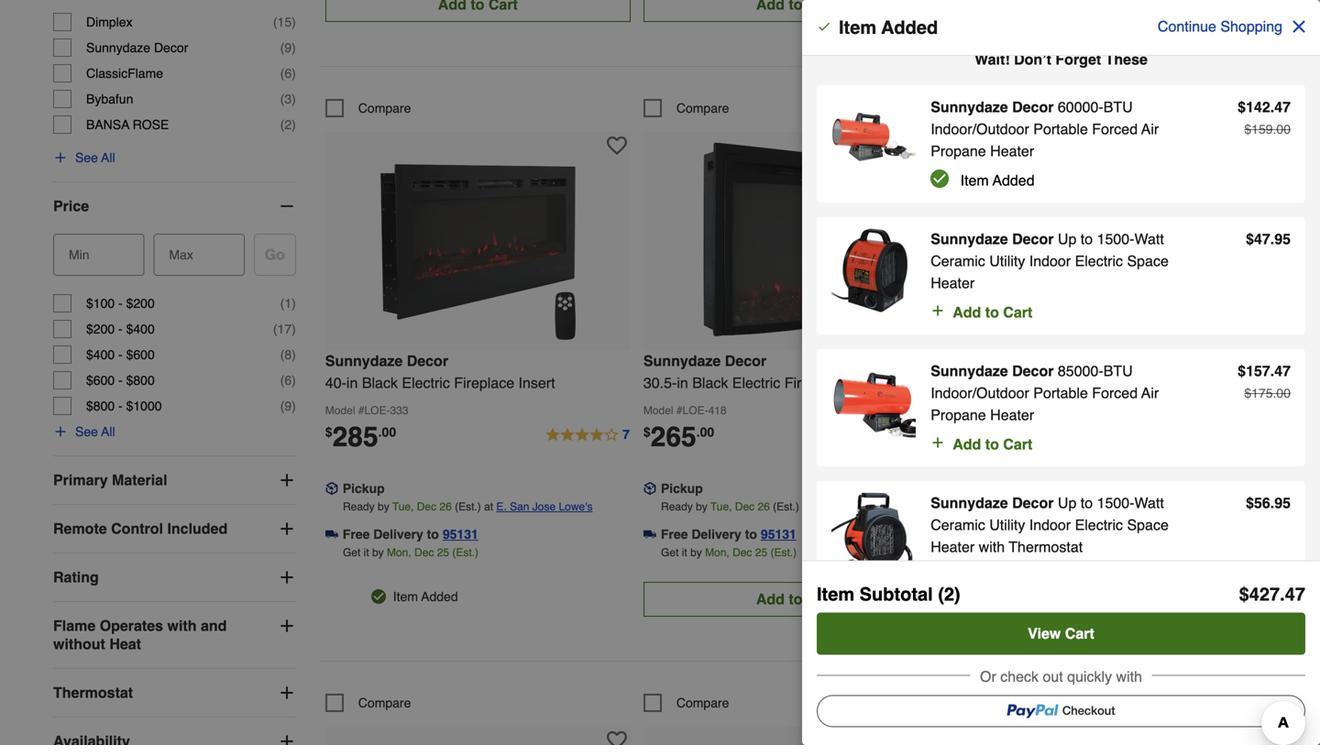 Task type: describe. For each thing, give the bounding box(es) containing it.
33ii042fgl
[[1001, 404, 1059, 417]]

$600 - $800
[[86, 373, 155, 388]]

model for in
[[962, 404, 992, 417]]

3 free from the left
[[979, 527, 1006, 542]]

up for up to 1500-watt ceramic utility indoor electric space heater
[[1058, 231, 1077, 248]]

indoor/outdoor for 85000-btu indoor/outdoor portable forced air propane heater
[[931, 385, 1029, 402]]

san inside 'pickup ready by tue, jan 2 (est.) at e. san jose lowe's'
[[1138, 500, 1158, 513]]

primary
[[53, 472, 108, 489]]

1 all from the top
[[101, 150, 115, 165]]

black inside classicflame 34.1-in black electric fireplace insert
[[1011, 374, 1046, 391]]

space for up to 1500-watt ceramic utility indoor electric space heater with thermostat
[[1127, 517, 1169, 534]]

fireplace for 40-in black electric fireplace insert
[[454, 374, 514, 391]]

subtotal
[[860, 584, 933, 605]]

( for $200 - $400
[[273, 322, 277, 337]]

2 vertical spatial item added
[[393, 589, 458, 604]]

heater inside 60000-btu indoor/outdoor portable forced air propane heater
[[990, 143, 1034, 160]]

1 vertical spatial $200
[[86, 322, 115, 337]]

go
[[265, 246, 285, 263]]

159
[[1252, 122, 1273, 137]]

in for 40-
[[346, 374, 358, 391]]

portable for 60000-
[[1034, 121, 1088, 138]]

sunnydaze decor for 85000-btu indoor/outdoor portable forced air propane heater
[[931, 363, 1054, 380]]

1000631427 element
[[325, 694, 411, 712]]

item right 'yes' image
[[393, 589, 418, 604]]

3 get from the left
[[979, 546, 997, 559]]

.00 inside $ 157 . 47 $ 175 .00
[[1273, 386, 1291, 401]]

7
[[623, 427, 630, 442]]

rating button
[[53, 554, 296, 602]]

bansa
[[86, 117, 129, 132]]

0 vertical spatial 2
[[285, 117, 292, 132]]

85000-btu indoor/outdoor portable forced air propane heater
[[931, 363, 1159, 424]]

85000-
[[1058, 363, 1104, 380]]

fireplace inside classicflame 34.1-in black electric fireplace insert
[[1103, 374, 1163, 391]]

insert for 30.5-in black electric fireplace insert
[[849, 374, 886, 391]]

space for up to 1500-watt ceramic utility indoor electric space heater
[[1127, 253, 1169, 270]]

95131 for '95131' button corresponding to 1st the e. san jose lowe's button from right
[[1079, 527, 1115, 542]]

$ 142 . 47 $ 159 .00
[[1238, 99, 1291, 137]]

price
[[53, 198, 89, 215]]

heater inside 85000-btu indoor/outdoor portable forced air propane heater
[[990, 407, 1034, 424]]

e. san jose lowe's button for pickup icon
[[815, 498, 911, 516]]

3 e. san jose lowe's button from the left
[[1125, 498, 1221, 516]]

(2)
[[938, 584, 961, 605]]

close image
[[1290, 17, 1308, 36]]

with inside up to 1500-watt ceramic utility indoor electric space heater with thermostat
[[979, 539, 1005, 556]]

25 for the e. san jose lowe's button related to pickup icon
[[755, 546, 767, 559]]

and
[[201, 618, 227, 635]]

sunnydaze down the dimplex
[[86, 40, 150, 55]]

pickup ready by tue, jan 2 (est.) at e. san jose lowe's
[[979, 481, 1221, 513]]

model # loe-333
[[325, 404, 408, 417]]

175
[[1252, 386, 1273, 401]]

propane for 60000-btu indoor/outdoor portable forced air propane heater
[[931, 143, 986, 160]]

get for pickup icon
[[661, 546, 679, 559]]

0 horizontal spatial $600
[[86, 373, 115, 388]]

333
[[390, 404, 408, 417]]

0 horizontal spatial heart outline image
[[607, 731, 627, 745]]

( 9 ) for $800 - $1000
[[280, 399, 296, 414]]

$ for 47
[[1246, 231, 1254, 248]]

1 see all button from the top
[[53, 149, 115, 167]]

9 for $800 - $1000
[[285, 399, 292, 414]]

cart down up to 1500-watt ceramic utility indoor electric space heater
[[1003, 304, 1033, 321]]

25 for pickup image the e. san jose lowe's button
[[437, 546, 449, 559]]

$ 285 .00
[[325, 421, 396, 453]]

add to cart for indoor
[[953, 304, 1033, 321]]

pickup image
[[643, 482, 656, 495]]

95131 for '95131' button for pickup image the e. san jose lowe's button
[[443, 527, 478, 542]]

$ 47 . 95
[[1246, 231, 1291, 248]]

( 1 )
[[280, 296, 296, 311]]

compare for 5001135107 element
[[676, 696, 729, 710]]

up for up to 1500-watt ceramic utility indoor electric space heater with thermostat
[[1058, 495, 1077, 512]]

insert inside classicflame 34.1-in black electric fireplace insert
[[1167, 374, 1204, 391]]

quickly
[[1067, 668, 1112, 685]]

# for 30.5-
[[677, 404, 683, 417]]

3 delivery from the left
[[1010, 527, 1060, 542]]

56
[[1254, 495, 1270, 512]]

15
[[277, 15, 292, 29]]

sunnydaze up truck filled image
[[931, 495, 1008, 512]]

at for pickup image the e. san jose lowe's button
[[484, 500, 493, 513]]

sunnydaze down check circle filled icon
[[931, 231, 1008, 248]]

2 see all button from the top
[[53, 423, 115, 441]]

$ for 56
[[1246, 495, 1254, 512]]

$ for 285
[[325, 425, 332, 440]]

get for pickup image
[[343, 546, 361, 559]]

$ 56 . 95
[[1246, 495, 1291, 512]]

. for 157
[[1270, 363, 1275, 380]]

add for 85000-btu indoor/outdoor portable forced air propane heater
[[953, 436, 981, 453]]

( for $400 - $600
[[280, 348, 285, 362]]

2 for pickup
[[1074, 500, 1080, 513]]

0 horizontal spatial $800
[[86, 399, 115, 414]]

528
[[969, 421, 1015, 453]]

mon, for pickup image
[[387, 546, 411, 559]]

ready by tue, dec 26 (est.) at e. san jose lowe's for '95131' button for pickup image the e. san jose lowe's button
[[343, 500, 593, 513]]

forget
[[1056, 51, 1101, 68]]

17
[[277, 322, 292, 337]]

) for $200 - $400
[[292, 322, 296, 337]]

model # 33ii042fgl
[[962, 404, 1059, 417]]

$ 528 .51
[[962, 421, 1033, 453]]

2 for get
[[1069, 546, 1075, 559]]

remote
[[53, 520, 107, 537]]

electric inside classicflame 34.1-in black electric fireplace insert
[[1051, 374, 1099, 391]]

( for classicflame
[[280, 66, 285, 81]]

btu for 85000-
[[1104, 363, 1133, 380]]

1 see from the top
[[75, 150, 98, 165]]

4.5 stars image
[[863, 424, 949, 446]]

dimplex
[[86, 15, 133, 29]]

remote control included
[[53, 520, 228, 537]]

heater inside up to 1500-watt ceramic utility indoor electric space heater with thermostat
[[931, 539, 975, 556]]

out
[[1043, 668, 1063, 685]]

compare for 1000631427 element
[[358, 696, 411, 710]]

fireplace for 30.5-in black electric fireplace insert
[[785, 374, 845, 391]]

up to 1500-watt ceramic utility indoor electric space heater with thermostat
[[931, 495, 1169, 556]]

flame
[[53, 618, 96, 635]]

0 horizontal spatial 8
[[285, 348, 292, 362]]

decor inside sunnydaze decor 40-in black electric fireplace insert
[[407, 352, 448, 369]]

free for pickup image
[[343, 527, 370, 542]]

8 inside 4.5 stars image
[[941, 427, 948, 442]]

operates
[[100, 618, 163, 635]]

classicflame for classicflame
[[86, 66, 163, 81]]

2 horizontal spatial with
[[1116, 668, 1142, 685]]

1
[[285, 296, 292, 311]]

1 vertical spatial item added
[[961, 172, 1035, 189]]

with inside flame operates with and without heat
[[167, 618, 197, 635]]

( 2 )
[[280, 117, 296, 132]]

95131 button for pickup image the e. san jose lowe's button
[[443, 525, 478, 544]]

sunnydaze decor 40-in black electric fireplace insert
[[325, 352, 555, 391]]

7 button
[[545, 424, 631, 446]]

truck filled image for pickup image
[[325, 528, 338, 541]]

- for $100
[[118, 296, 123, 311]]

utility for up to 1500-watt ceramic utility indoor electric space heater
[[989, 253, 1025, 270]]

continue shopping button
[[1146, 6, 1320, 48]]

.00 inside $ 285 .00
[[378, 425, 396, 440]]

heart outline image
[[607, 136, 627, 156]]

$400 - $600
[[86, 348, 155, 362]]

142
[[1246, 99, 1270, 116]]

lowe's inside 'pickup ready by tue, jan 2 (est.) at e. san jose lowe's'
[[1187, 500, 1221, 513]]

30.5-
[[643, 374, 677, 391]]

cart right view
[[1065, 625, 1095, 642]]

up to 1500-watt ceramic utility indoor electric space heater
[[931, 231, 1169, 292]]

. for 142
[[1270, 99, 1275, 116]]

flame operates with and without heat button
[[53, 602, 296, 668]]

285
[[332, 421, 378, 453]]

actual price $265.00 element
[[643, 421, 714, 453]]

or check out quickly with
[[980, 668, 1142, 685]]

) for $100 - $200
[[292, 296, 296, 311]]

min
[[69, 248, 89, 262]]

.00 inside $ 265 .00
[[697, 425, 714, 440]]

2 vertical spatial add
[[756, 591, 785, 608]]

2 horizontal spatial heart outline image
[[1243, 731, 1263, 745]]

at for the e. san jose lowe's button related to pickup icon
[[802, 500, 812, 513]]

26 for the e. san jose lowe's button related to pickup icon
[[758, 500, 770, 513]]

view
[[1028, 625, 1061, 642]]

2 see from the top
[[75, 425, 98, 439]]

bybafun
[[86, 92, 133, 106]]

price button
[[53, 183, 296, 230]]

) for sunnydaze decor
[[292, 40, 296, 55]]

watt for up to 1500-watt ceramic utility indoor electric space heater
[[1135, 231, 1164, 248]]

1 horizontal spatial item added
[[839, 17, 938, 38]]

1 horizontal spatial $400
[[126, 322, 155, 337]]

add for up to 1500-watt ceramic utility indoor electric space heater
[[953, 304, 981, 321]]

sunnydaze decor for up to 1500-watt ceramic utility indoor electric space heater
[[931, 231, 1054, 248]]

2 horizontal spatial added
[[993, 172, 1035, 189]]

free for pickup icon
[[661, 527, 688, 542]]

truck filled image
[[962, 528, 975, 541]]

control
[[111, 520, 163, 537]]

continue shopping
[[1158, 18, 1283, 35]]

( 15 )
[[273, 15, 296, 29]]

sunnydaze decor for up to 1500-watt ceramic utility indoor electric space heater with thermostat
[[931, 495, 1054, 512]]

primary material
[[53, 472, 167, 489]]

95131 button for the e. san jose lowe's button related to pickup icon
[[761, 525, 797, 544]]

sunnydaze decor 30.5-in black electric fireplace insert
[[643, 352, 886, 391]]

check
[[1000, 668, 1039, 685]]

( 6 ) for $600 - $800
[[280, 373, 296, 388]]

delivery for pickup icon
[[692, 527, 742, 542]]

item right check circle filled icon
[[961, 172, 989, 189]]

included
[[167, 520, 228, 537]]

$ 157 . 47 $ 175 .00
[[1238, 363, 1291, 401]]

2 vertical spatial added
[[421, 589, 458, 604]]

0 vertical spatial $800
[[126, 373, 155, 388]]

item subtotal (2)
[[817, 584, 961, 605]]

1000631487 element
[[962, 99, 1047, 117]]

heater inside up to 1500-watt ceramic utility indoor electric space heater
[[931, 275, 975, 292]]

propane for 85000-btu indoor/outdoor portable forced air propane heater
[[931, 407, 986, 424]]

( 17 )
[[273, 322, 296, 337]]

sunnydaze decor down the dimplex
[[86, 40, 188, 55]]

.51
[[1015, 425, 1033, 440]]

0 vertical spatial $600
[[126, 348, 155, 362]]

item left subtotal
[[817, 584, 855, 605]]

( for sunnydaze decor
[[280, 40, 285, 55]]

3
[[285, 92, 292, 106]]

8 button
[[863, 424, 949, 446]]

265
[[651, 421, 697, 453]]

wait! don't forget these
[[975, 51, 1148, 68]]

black for 40-
[[362, 374, 398, 391]]

pickup inside 'pickup ready by tue, jan 2 (est.) at e. san jose lowe's'
[[979, 481, 1021, 496]]

without
[[53, 636, 105, 653]]

in inside classicflame 34.1-in black electric fireplace insert
[[995, 374, 1007, 391]]

tue, up view
[[1023, 546, 1045, 559]]

( 6 ) for classicflame
[[280, 66, 296, 81]]

add to cart for propane
[[953, 436, 1033, 453]]

at inside 'pickup ready by tue, jan 2 (est.) at e. san jose lowe's'
[[1113, 500, 1122, 513]]

cart down 'model # 33ii042fgl'
[[1003, 436, 1033, 453]]

product image for up to 1500-watt ceramic utility indoor electric space heater
[[832, 228, 916, 313]]

view cart button
[[817, 613, 1306, 655]]

model # loe-418
[[643, 404, 727, 417]]

don't
[[1014, 51, 1052, 68]]

$800 - $1000
[[86, 399, 162, 414]]

btu for 60000-
[[1104, 99, 1133, 116]]

electric inside 'sunnydaze decor 30.5-in black electric fireplace insert'
[[732, 374, 780, 391]]

rating
[[53, 569, 99, 586]]

watt for up to 1500-watt ceramic utility indoor electric space heater with thermostat
[[1135, 495, 1164, 512]]

$200 - $400
[[86, 322, 155, 337]]

. for 427
[[1280, 584, 1285, 605]]

1 horizontal spatial heart outline image
[[925, 136, 945, 156]]



Task type: locate. For each thing, give the bounding box(es) containing it.
) for $400 - $600
[[292, 348, 296, 362]]

plus image inside rating button
[[278, 569, 296, 587]]

2 # from the left
[[677, 404, 683, 417]]

3 insert from the left
[[1167, 374, 1204, 391]]

( 3 )
[[280, 92, 296, 106]]

0 horizontal spatial pickup
[[343, 481, 385, 496]]

product image for 60000-btu indoor/outdoor portable forced air propane heater
[[832, 96, 916, 181]]

thermostat down 'pickup ready by tue, jan 2 (est.) at e. san jose lowe's'
[[1009, 539, 1083, 556]]

1 ready from the left
[[343, 500, 375, 513]]

lowe's down 4 stars image
[[559, 500, 593, 513]]

0 horizontal spatial e.
[[496, 500, 507, 513]]

wait!
[[975, 51, 1010, 68]]

compare inside 5013934685 element
[[995, 696, 1047, 710]]

8 ) from the top
[[292, 348, 296, 362]]

flame operates with and without heat
[[53, 618, 227, 653]]

4 stars image
[[545, 424, 631, 446]]

1 vertical spatial add to cart
[[953, 436, 1033, 453]]

0 vertical spatial ( 6 )
[[280, 66, 296, 81]]

1 insert from the left
[[519, 374, 555, 391]]

added right checkmark icon
[[881, 17, 938, 38]]

up inside up to 1500-watt ceramic utility indoor electric space heater
[[1058, 231, 1077, 248]]

in inside sunnydaze decor 40-in black electric fireplace insert
[[346, 374, 358, 391]]

mon, for pickup icon
[[705, 546, 730, 559]]

forced down 85000-
[[1092, 385, 1138, 402]]

2 ready by tue, dec 26 (est.) at e. san jose lowe's from the left
[[661, 500, 911, 513]]

3 model from the left
[[962, 404, 992, 417]]

3 jose from the left
[[1161, 500, 1184, 513]]

6
[[285, 66, 292, 81], [285, 373, 292, 388]]

0 horizontal spatial it
[[364, 546, 369, 559]]

jose left the 56
[[1161, 500, 1184, 513]]

2 e. from the left
[[815, 500, 825, 513]]

5001135101 element
[[325, 99, 411, 117]]

to inside up to 1500-watt ceramic utility indoor electric space heater with thermostat
[[1081, 495, 1093, 512]]

compare inside "1000631487" element
[[995, 101, 1047, 115]]

sunnydaze decor up 'model # 33ii042fgl'
[[931, 363, 1054, 380]]

truck filled image down pickup image
[[325, 528, 338, 541]]

free delivery to 95131 for '95131' button for pickup image the e. san jose lowe's button
[[343, 527, 478, 542]]

2 9 from the top
[[285, 399, 292, 414]]

btu
[[1104, 99, 1133, 116], [1104, 363, 1133, 380]]

lowe's down 8 button
[[877, 500, 911, 513]]

indoor inside up to 1500-watt ceramic utility indoor electric space heater with thermostat
[[1029, 517, 1071, 534]]

go button
[[254, 234, 296, 276]]

sunnydaze up 40-
[[325, 352, 403, 369]]

primary material button
[[53, 457, 296, 504]]

1 horizontal spatial jose
[[851, 500, 874, 513]]

47 inside $ 157 . 47 $ 175 .00
[[1275, 363, 1291, 380]]

bansa rose
[[86, 117, 169, 132]]

1 horizontal spatial 26
[[758, 500, 770, 513]]

item added right 'yes' image
[[393, 589, 458, 604]]

0 vertical spatial all
[[101, 150, 115, 165]]

0 horizontal spatial item added
[[393, 589, 458, 604]]

5001135107 element
[[643, 694, 729, 712]]

# up actual price $265.00 element
[[677, 404, 683, 417]]

see all
[[75, 150, 115, 165], [75, 425, 115, 439]]

delivery for pickup image
[[373, 527, 423, 542]]

2 loe- from the left
[[683, 404, 708, 417]]

see all button down bansa
[[53, 149, 115, 167]]

2 see all from the top
[[75, 425, 115, 439]]

1 vertical spatial air
[[1142, 385, 1159, 402]]

jose down 7 button in the bottom left of the page
[[532, 500, 556, 513]]

electric inside up to 1500-watt ceramic utility indoor electric space heater with thermostat
[[1075, 517, 1123, 534]]

2 - from the top
[[118, 322, 123, 337]]

6 for classicflame
[[285, 66, 292, 81]]

jan inside 'pickup ready by tue, jan 2 (est.) at e. san jose lowe's'
[[1053, 500, 1071, 513]]

loe- up $ 265 .00
[[683, 404, 708, 417]]

air inside 60000-btu indoor/outdoor portable forced air propane heater
[[1142, 121, 1159, 138]]

1 in from the left
[[346, 374, 358, 391]]

1 loe- from the left
[[364, 404, 390, 417]]

san for pickup image the e. san jose lowe's button
[[510, 500, 529, 513]]

60000-
[[1058, 99, 1104, 116]]

2 vertical spatial 2
[[1069, 546, 1075, 559]]

1 jose from the left
[[532, 500, 556, 513]]

model for 30.5-
[[643, 404, 673, 417]]

3 san from the left
[[1138, 500, 1158, 513]]

san
[[510, 500, 529, 513], [828, 500, 848, 513], [1138, 500, 1158, 513]]

heat
[[109, 636, 141, 653]]

heater
[[990, 143, 1034, 160], [931, 275, 975, 292], [990, 407, 1034, 424], [931, 539, 975, 556]]

$400 up '$600 - $800'
[[86, 348, 115, 362]]

plus image inside primary material button
[[278, 471, 296, 490]]

0 horizontal spatial 95131
[[443, 527, 478, 542]]

loe- for 30.5-
[[683, 404, 708, 417]]

sunnydaze inside sunnydaze decor 40-in black electric fireplace insert
[[325, 352, 403, 369]]

up inside up to 1500-watt ceramic utility indoor electric space heater with thermostat
[[1058, 495, 1077, 512]]

# for in
[[995, 404, 1001, 417]]

plus image inside add to cart button
[[931, 302, 945, 320]]

3 it from the left
[[1000, 546, 1006, 559]]

model for 40-
[[325, 404, 355, 417]]

0 vertical spatial see all button
[[53, 149, 115, 167]]

forced
[[1092, 121, 1138, 138], [1092, 385, 1138, 402]]

pickup image
[[325, 482, 338, 495]]

$
[[1238, 99, 1246, 116], [1244, 122, 1252, 137], [1246, 231, 1254, 248], [1238, 363, 1246, 380], [1244, 386, 1252, 401], [325, 425, 332, 440], [643, 425, 651, 440], [962, 425, 969, 440], [1246, 495, 1254, 512], [1239, 584, 1249, 605]]

1 pickup from the left
[[343, 481, 385, 496]]

plus image inside add to cart button
[[931, 434, 945, 452]]

indoor/outdoor inside 60000-btu indoor/outdoor portable forced air propane heater
[[931, 121, 1029, 138]]

in up 'model # 33ii042fgl'
[[995, 374, 1007, 391]]

( for bansa rose
[[280, 117, 285, 132]]

$600 up '$600 - $800'
[[126, 348, 155, 362]]

$ inside the $ 528 .51
[[962, 425, 969, 440]]

$ inside $ 265 .00
[[643, 425, 651, 440]]

1 air from the top
[[1142, 121, 1159, 138]]

2 ) from the top
[[292, 40, 296, 55]]

3 lowe's from the left
[[1187, 500, 1221, 513]]

1 horizontal spatial mon,
[[705, 546, 730, 559]]

418
[[708, 404, 727, 417]]

add to cart button for indoor
[[931, 302, 1033, 324]]

2 vertical spatial add to cart
[[756, 591, 836, 608]]

utility inside up to 1500-watt ceramic utility indoor electric space heater
[[989, 253, 1025, 270]]

black inside 'sunnydaze decor 30.5-in black electric fireplace insert'
[[692, 374, 728, 391]]

2 black from the left
[[692, 374, 728, 391]]

insert up 8 button
[[849, 374, 886, 391]]

ceramic for up to 1500-watt ceramic utility indoor electric space heater
[[931, 253, 985, 270]]

0 vertical spatial classicflame
[[86, 66, 163, 81]]

0 vertical spatial thermostat
[[1009, 539, 1083, 556]]

jose inside 'pickup ready by tue, jan 2 (est.) at e. san jose lowe's'
[[1161, 500, 1184, 513]]

2 all from the top
[[101, 425, 115, 439]]

decor inside 'sunnydaze decor 30.5-in black electric fireplace insert'
[[725, 352, 767, 369]]

tue, inside 'pickup ready by tue, jan 2 (est.) at e. san jose lowe's'
[[1029, 500, 1050, 513]]

2 horizontal spatial insert
[[1167, 374, 1204, 391]]

# up actual price $285.00 "element"
[[358, 404, 364, 417]]

1 ceramic from the top
[[931, 253, 985, 270]]

5 - from the top
[[118, 399, 123, 414]]

2 product image from the top
[[832, 228, 916, 313]]

0 horizontal spatial black
[[362, 374, 398, 391]]

e. inside 'pickup ready by tue, jan 2 (est.) at e. san jose lowe's'
[[1125, 500, 1135, 513]]

0 vertical spatial ( 9 )
[[280, 40, 296, 55]]

0 horizontal spatial truck filled image
[[325, 528, 338, 541]]

1 ready by tue, dec 26 (est.) at e. san jose lowe's from the left
[[343, 500, 593, 513]]

jose down 8 button
[[851, 500, 874, 513]]

pickup right pickup image
[[343, 481, 385, 496]]

indoor/outdoor up 'model # 33ii042fgl'
[[931, 385, 1029, 402]]

insert up 7 button in the bottom left of the page
[[519, 374, 555, 391]]

- for $400
[[118, 348, 123, 362]]

add to cart
[[953, 304, 1033, 321], [953, 436, 1033, 453], [756, 591, 836, 608]]

san for the e. san jose lowe's button related to pickup icon
[[828, 500, 848, 513]]

9 down ( 8 )
[[285, 399, 292, 414]]

2 portable from the top
[[1034, 385, 1088, 402]]

air for 60000-btu indoor/outdoor portable forced air propane heater
[[1142, 121, 1159, 138]]

0 horizontal spatial mon,
[[387, 546, 411, 559]]

2 horizontal spatial 95131
[[1079, 527, 1115, 542]]

sunnydaze down 'wait!'
[[931, 99, 1008, 116]]

air for 85000-btu indoor/outdoor portable forced air propane heater
[[1142, 385, 1159, 402]]

at
[[484, 500, 493, 513], [802, 500, 812, 513], [1113, 500, 1122, 513]]

classicflame up bybafun
[[86, 66, 163, 81]]

( 6 ) down ( 8 )
[[280, 373, 296, 388]]

checkmark image
[[817, 19, 832, 34]]

1 get it by mon, dec 25 (est.) from the left
[[343, 546, 479, 559]]

1 vertical spatial all
[[101, 425, 115, 439]]

5013934685 element
[[962, 694, 1047, 712]]

# for 40-
[[358, 404, 364, 417]]

2 down ( 3 )
[[285, 117, 292, 132]]

get it by mon, dec 25 (est.) for '95131' button for pickup image the e. san jose lowe's button
[[343, 546, 479, 559]]

it for pickup icon
[[682, 546, 687, 559]]

47 inside $ 142 . 47 $ 159 .00
[[1275, 99, 1291, 116]]

) for dimplex
[[292, 15, 296, 29]]

up
[[1058, 231, 1077, 248], [1058, 495, 1077, 512]]

1 see all from the top
[[75, 150, 115, 165]]

0 horizontal spatial with
[[167, 618, 197, 635]]

get
[[343, 546, 361, 559], [661, 546, 679, 559], [979, 546, 997, 559]]

ceramic for up to 1500-watt ceramic utility indoor electric space heater with thermostat
[[931, 517, 985, 534]]

rose
[[133, 117, 169, 132]]

1500- inside up to 1500-watt ceramic utility indoor electric space heater with thermostat
[[1097, 495, 1135, 512]]

electric inside sunnydaze decor 40-in black electric fireplace insert
[[402, 374, 450, 391]]

space inside up to 1500-watt ceramic utility indoor electric space heater with thermostat
[[1127, 517, 1169, 534]]

3 95131 button from the left
[[1079, 525, 1115, 544]]

. inside $ 157 . 47 $ 175 .00
[[1270, 363, 1275, 380]]

free delivery to 95131 for the e. san jose lowe's button related to pickup icon's '95131' button
[[661, 527, 797, 542]]

2 ceramic from the top
[[931, 517, 985, 534]]

8 left 528
[[941, 427, 948, 442]]

2 horizontal spatial lowe's
[[1187, 500, 1221, 513]]

$ inside $ 285 .00
[[325, 425, 332, 440]]

forced for 60000-
[[1092, 121, 1138, 138]]

2 jose from the left
[[851, 500, 874, 513]]

( for bybafun
[[280, 92, 285, 106]]

sunnydaze inside 'sunnydaze decor 30.5-in black electric fireplace insert'
[[643, 352, 721, 369]]

0 horizontal spatial san
[[510, 500, 529, 513]]

all
[[101, 150, 115, 165], [101, 425, 115, 439]]

lowe's for the e. san jose lowe's button related to pickup icon
[[877, 500, 911, 513]]

2 down 'pickup ready by tue, jan 2 (est.) at e. san jose lowe's'
[[1069, 546, 1075, 559]]

1500- inside up to 1500-watt ceramic utility indoor electric space heater
[[1097, 231, 1135, 248]]

1 horizontal spatial added
[[881, 17, 938, 38]]

1 95131 from the left
[[443, 527, 478, 542]]

( 9 ) down ( 8 )
[[280, 399, 296, 414]]

jan down 'pickup ready by tue, jan 2 (est.) at e. san jose lowe's'
[[1048, 546, 1066, 559]]

- up '$600 - $800'
[[118, 348, 123, 362]]

propane
[[931, 143, 986, 160], [931, 407, 986, 424]]

95131 for the e. san jose lowe's button related to pickup icon's '95131' button
[[761, 527, 797, 542]]

2 lowe's from the left
[[877, 500, 911, 513]]

3 ready from the left
[[979, 500, 1011, 513]]

0 vertical spatial 9
[[285, 40, 292, 55]]

propane inside 60000-btu indoor/outdoor portable forced air propane heater
[[931, 143, 986, 160]]

2 95 from the top
[[1275, 495, 1291, 512]]

0 vertical spatial up
[[1058, 231, 1077, 248]]

heart outline image
[[925, 136, 945, 156], [607, 731, 627, 745], [1243, 731, 1263, 745]]

jose for pickup image the e. san jose lowe's button
[[532, 500, 556, 513]]

indoor for up to 1500-watt ceramic utility indoor electric space heater with thermostat
[[1029, 517, 1071, 534]]

e. san jose lowe's button left the 56
[[1125, 498, 1221, 516]]

portable down 85000-
[[1034, 385, 1088, 402]]

1 horizontal spatial get
[[661, 546, 679, 559]]

2 up get it by tue, jan 2 (est.)
[[1074, 500, 1080, 513]]

1 fireplace from the left
[[454, 374, 514, 391]]

in up model # loe-418
[[677, 374, 688, 391]]

. inside $ 142 . 47 $ 159 .00
[[1270, 99, 1275, 116]]

3 at from the left
[[1113, 500, 1122, 513]]

sunnydaze decor down check circle filled icon
[[931, 231, 1054, 248]]

$ for 265
[[643, 425, 651, 440]]

- right $100
[[118, 296, 123, 311]]

portable inside 60000-btu indoor/outdoor portable forced air propane heater
[[1034, 121, 1088, 138]]

product image
[[832, 96, 916, 181], [832, 228, 916, 313], [832, 360, 916, 445], [832, 492, 916, 577]]

2 watt from the top
[[1135, 495, 1164, 512]]

utility for up to 1500-watt ceramic utility indoor electric space heater with thermostat
[[989, 517, 1025, 534]]

0 horizontal spatial #
[[358, 404, 364, 417]]

sunnydaze decor for 60000-btu indoor/outdoor portable forced air propane heater
[[931, 99, 1054, 116]]

insert for 40-in black electric fireplace insert
[[519, 374, 555, 391]]

see all down bansa
[[75, 150, 115, 165]]

item
[[839, 17, 877, 38], [961, 172, 989, 189], [817, 584, 855, 605], [393, 589, 418, 604]]

watt
[[1135, 231, 1164, 248], [1135, 495, 1164, 512]]

model down 34.1-
[[962, 404, 992, 417]]

1 vertical spatial watt
[[1135, 495, 1164, 512]]

1500-
[[1097, 231, 1135, 248], [1097, 495, 1135, 512]]

add to cart button for propane
[[931, 434, 1033, 456]]

1 propane from the top
[[931, 143, 986, 160]]

actual price $528.51 element
[[962, 421, 1033, 453]]

in up the model # loe-333
[[346, 374, 358, 391]]

47 for 142
[[1275, 99, 1291, 116]]

2 utility from the top
[[989, 517, 1025, 534]]

jan for pickup
[[1053, 500, 1071, 513]]

95 for $ 56 . 95
[[1275, 495, 1291, 512]]

indoor/outdoor down "1000631487" element
[[931, 121, 1029, 138]]

to
[[1081, 231, 1093, 248], [985, 304, 999, 321], [985, 436, 999, 453], [1081, 495, 1093, 512], [427, 527, 439, 542], [745, 527, 757, 542], [1063, 527, 1075, 542], [789, 591, 803, 608]]

2 1500- from the top
[[1097, 495, 1135, 512]]

plus image inside flame operates with and without heat button
[[278, 617, 296, 635]]

4 product image from the top
[[832, 492, 916, 577]]

with left the and
[[167, 618, 197, 635]]

plus image
[[53, 150, 68, 165], [931, 302, 945, 320], [278, 520, 296, 538], [278, 684, 296, 702]]

utility
[[989, 253, 1025, 270], [989, 517, 1025, 534]]

2 horizontal spatial it
[[1000, 546, 1006, 559]]

95 for $ 47 . 95
[[1275, 231, 1291, 248]]

compare inside 5001135115 element
[[676, 101, 729, 115]]

0 vertical spatial watt
[[1135, 231, 1164, 248]]

1 space from the top
[[1127, 253, 1169, 270]]

2 mon, from the left
[[705, 546, 730, 559]]

2 horizontal spatial at
[[1113, 500, 1122, 513]]

7 ) from the top
[[292, 322, 296, 337]]

0 horizontal spatial delivery
[[373, 527, 423, 542]]

1 vertical spatial ( 6 )
[[280, 373, 296, 388]]

3 fireplace from the left
[[1103, 374, 1163, 391]]

thermostat down without
[[53, 684, 133, 701]]

10 ) from the top
[[292, 399, 296, 414]]

sunnydaze decor up truck filled image
[[931, 495, 1054, 512]]

1 horizontal spatial classicflame
[[962, 352, 1055, 369]]

2 forced from the top
[[1092, 385, 1138, 402]]

0 horizontal spatial in
[[346, 374, 358, 391]]

8 down '17'
[[285, 348, 292, 362]]

2 inside 'pickup ready by tue, jan 2 (est.) at e. san jose lowe's'
[[1074, 500, 1080, 513]]

1 model from the left
[[325, 404, 355, 417]]

2 get it by mon, dec 25 (est.) from the left
[[661, 546, 797, 559]]

lowe's for pickup image the e. san jose lowe's button
[[559, 500, 593, 513]]

( 9 ) for sunnydaze decor
[[280, 40, 296, 55]]

60000-btu indoor/outdoor portable forced air propane heater
[[931, 99, 1159, 160]]

watt inside up to 1500-watt ceramic utility indoor electric space heater with thermostat
[[1135, 495, 1164, 512]]

plus image
[[53, 425, 68, 439], [931, 434, 945, 452], [278, 471, 296, 490], [278, 569, 296, 587], [278, 617, 296, 635], [278, 733, 296, 745]]

all down $800 - $1000
[[101, 425, 115, 439]]

model down 40-
[[325, 404, 355, 417]]

by inside 'pickup ready by tue, jan 2 (est.) at e. san jose lowe's'
[[1014, 500, 1026, 513]]

1 horizontal spatial free
[[661, 527, 688, 542]]

tue, down $ 285 .00
[[392, 500, 414, 513]]

ceramic inside up to 1500-watt ceramic utility indoor electric space heater
[[931, 253, 985, 270]]

see all down $800 - $1000
[[75, 425, 115, 439]]

2 25 from the left
[[755, 546, 767, 559]]

47 for 157
[[1275, 363, 1291, 380]]

added right 'yes' image
[[421, 589, 458, 604]]

space
[[1127, 253, 1169, 270], [1127, 517, 1169, 534]]

$ for 528
[[962, 425, 969, 440]]

1 - from the top
[[118, 296, 123, 311]]

34.1-
[[962, 374, 995, 391]]

see down bansa
[[75, 150, 98, 165]]

2 95131 from the left
[[761, 527, 797, 542]]

1500- for up to 1500-watt ceramic utility indoor electric space heater with thermostat
[[1097, 495, 1135, 512]]

0 vertical spatial $200
[[126, 296, 155, 311]]

e. san jose lowe's button down 7 button in the bottom left of the page
[[496, 498, 593, 516]]

it
[[364, 546, 369, 559], [682, 546, 687, 559], [1000, 546, 1006, 559]]

2 horizontal spatial fireplace
[[1103, 374, 1163, 391]]

6 up 3
[[285, 66, 292, 81]]

0 horizontal spatial $200
[[86, 322, 115, 337]]

0 horizontal spatial jose
[[532, 500, 556, 513]]

space inside up to 1500-watt ceramic utility indoor electric space heater
[[1127, 253, 1169, 270]]

to inside up to 1500-watt ceramic utility indoor electric space heater
[[1081, 231, 1093, 248]]

9
[[285, 40, 292, 55], [285, 399, 292, 414]]

indoor/outdoor inside 85000-btu indoor/outdoor portable forced air propane heater
[[931, 385, 1029, 402]]

4 - from the top
[[118, 373, 123, 388]]

$100 - $200
[[86, 296, 155, 311]]

0 vertical spatial propane
[[931, 143, 986, 160]]

9 down 15
[[285, 40, 292, 55]]

1 horizontal spatial $600
[[126, 348, 155, 362]]

material
[[112, 472, 167, 489]]

tue, down $ 265 .00
[[711, 500, 732, 513]]

thermostat inside up to 1500-watt ceramic utility indoor electric space heater with thermostat
[[1009, 539, 1083, 556]]

1 horizontal spatial delivery
[[692, 527, 742, 542]]

25
[[437, 546, 449, 559], [755, 546, 767, 559]]

( 6 ) up 3
[[280, 66, 296, 81]]

2 space from the top
[[1127, 517, 1169, 534]]

indoor/outdoor for 60000-btu indoor/outdoor portable forced air propane heater
[[931, 121, 1029, 138]]

ready down $ 285 .00
[[343, 500, 375, 513]]

actual price $285.00 element
[[325, 421, 396, 453]]

$600 down $400 - $600
[[86, 373, 115, 388]]

.00 inside $ 142 . 47 $ 159 .00
[[1273, 122, 1291, 137]]

1 vertical spatial up
[[1058, 495, 1077, 512]]

2 horizontal spatial item added
[[961, 172, 1035, 189]]

shopping
[[1221, 18, 1283, 35]]

propane down 34.1-
[[931, 407, 986, 424]]

view cart
[[1028, 625, 1095, 642]]

cart left subtotal
[[807, 591, 836, 608]]

1 95131 button from the left
[[443, 525, 478, 544]]

indoor for up to 1500-watt ceramic utility indoor electric space heater
[[1029, 253, 1071, 270]]

2 at from the left
[[802, 500, 812, 513]]

1 it from the left
[[364, 546, 369, 559]]

1 25 from the left
[[437, 546, 449, 559]]

plus image inside thermostat "button"
[[278, 684, 296, 702]]

jose
[[532, 500, 556, 513], [851, 500, 874, 513], [1161, 500, 1184, 513]]

$600
[[126, 348, 155, 362], [86, 373, 115, 388]]

plus image inside remote control included button
[[278, 520, 296, 538]]

sunnydaze up 30.5-
[[643, 352, 721, 369]]

5001135115 element
[[643, 99, 729, 117]]

all down bansa
[[101, 150, 115, 165]]

max
[[169, 248, 193, 262]]

0 vertical spatial indoor
[[1029, 253, 1071, 270]]

1 lowe's from the left
[[559, 500, 593, 513]]

see all button down $800 - $1000
[[53, 423, 115, 441]]

1 vertical spatial ( 9 )
[[280, 399, 296, 414]]

$200 down $100
[[86, 322, 115, 337]]

pickup down the $ 528 .51
[[979, 481, 1021, 496]]

2 horizontal spatial ready
[[979, 500, 1011, 513]]

minus image
[[278, 197, 296, 216]]

$ for 142
[[1238, 99, 1246, 116]]

watt inside up to 1500-watt ceramic utility indoor electric space heater
[[1135, 231, 1164, 248]]

0 horizontal spatial e. san jose lowe's button
[[496, 498, 593, 516]]

forced inside 85000-btu indoor/outdoor portable forced air propane heater
[[1092, 385, 1138, 402]]

remote control included button
[[53, 505, 296, 553]]

sunnydaze up 'model # 33ii042fgl'
[[931, 363, 1008, 380]]

0 horizontal spatial $400
[[86, 348, 115, 362]]

ceramic inside up to 1500-watt ceramic utility indoor electric space heater with thermostat
[[931, 517, 985, 534]]

( 9 ) down 15
[[280, 40, 296, 55]]

loe- for 40-
[[364, 404, 390, 417]]

1 horizontal spatial $200
[[126, 296, 155, 311]]

1 get from the left
[[343, 546, 361, 559]]

47
[[1275, 99, 1291, 116], [1254, 231, 1270, 248], [1275, 363, 1291, 380], [1285, 584, 1306, 605]]

pickup for pickup image
[[343, 481, 385, 496]]

2 ready from the left
[[661, 500, 693, 513]]

item right checkmark icon
[[839, 17, 877, 38]]

95131
[[443, 527, 478, 542], [761, 527, 797, 542], [1079, 527, 1115, 542]]

2 air from the top
[[1142, 385, 1159, 402]]

portable inside 85000-btu indoor/outdoor portable forced air propane heater
[[1034, 385, 1088, 402]]

delivery
[[373, 527, 423, 542], [692, 527, 742, 542], [1010, 527, 1060, 542]]

1 horizontal spatial e. san jose lowe's button
[[815, 498, 911, 516]]

propane up check circle filled icon
[[931, 143, 986, 160]]

insert inside sunnydaze decor 40-in black electric fireplace insert
[[519, 374, 555, 391]]

.00
[[1273, 122, 1291, 137], [1273, 386, 1291, 401], [378, 425, 396, 440], [697, 425, 714, 440]]

2 free from the left
[[661, 527, 688, 542]]

0 vertical spatial 8
[[285, 348, 292, 362]]

2 horizontal spatial in
[[995, 374, 1007, 391]]

2 pickup from the left
[[661, 481, 703, 496]]

- down $100 - $200
[[118, 322, 123, 337]]

1500- for up to 1500-watt ceramic utility indoor electric space heater
[[1097, 231, 1135, 248]]

0 horizontal spatial fireplace
[[454, 374, 514, 391]]

1 vertical spatial 95
[[1275, 495, 1291, 512]]

0 vertical spatial see all
[[75, 150, 115, 165]]

2 insert from the left
[[849, 374, 886, 391]]

btu inside 85000-btu indoor/outdoor portable forced air propane heater
[[1104, 363, 1133, 380]]

3 pickup from the left
[[979, 481, 1021, 496]]

insert inside 'sunnydaze decor 30.5-in black electric fireplace insert'
[[849, 374, 886, 391]]

$1000
[[126, 399, 162, 414]]

2 fireplace from the left
[[785, 374, 845, 391]]

$100
[[86, 296, 115, 311]]

pickup for pickup icon
[[661, 481, 703, 496]]

( for $800 - $1000
[[280, 399, 285, 414]]

indoor inside up to 1500-watt ceramic utility indoor electric space heater
[[1029, 253, 1071, 270]]

2 horizontal spatial free delivery to 95131
[[979, 527, 1115, 542]]

classicflame 34.1-in black electric fireplace insert
[[962, 352, 1204, 391]]

ready for pickup image
[[343, 500, 375, 513]]

1 vertical spatial ceramic
[[931, 517, 985, 534]]

sunnydaze
[[86, 40, 150, 55], [931, 99, 1008, 116], [931, 231, 1008, 248], [325, 352, 403, 369], [643, 352, 721, 369], [931, 363, 1008, 380], [931, 495, 1008, 512]]

continue
[[1158, 18, 1217, 35]]

black inside sunnydaze decor 40-in black electric fireplace insert
[[362, 374, 398, 391]]

0 horizontal spatial 26
[[440, 500, 452, 513]]

6 down ( 8 )
[[285, 373, 292, 388]]

-
[[118, 296, 123, 311], [118, 322, 123, 337], [118, 348, 123, 362], [118, 373, 123, 388], [118, 399, 123, 414]]

0 horizontal spatial free delivery to 95131
[[343, 527, 478, 542]]

compare inside 1000631427 element
[[358, 696, 411, 710]]

1 vertical spatial $600
[[86, 373, 115, 388]]

40-
[[325, 374, 346, 391]]

(
[[273, 15, 277, 29], [280, 40, 285, 55], [280, 66, 285, 81], [280, 92, 285, 106], [280, 117, 285, 132], [280, 296, 285, 311], [273, 322, 277, 337], [280, 348, 285, 362], [280, 373, 285, 388], [280, 399, 285, 414]]

propane inside 85000-btu indoor/outdoor portable forced air propane heater
[[931, 407, 986, 424]]

classicflame for classicflame 34.1-in black electric fireplace insert
[[962, 352, 1055, 369]]

classicflame inside classicflame 34.1-in black electric fireplace insert
[[962, 352, 1055, 369]]

1 vertical spatial 6
[[285, 373, 292, 388]]

it for pickup image
[[364, 546, 369, 559]]

pickup right pickup icon
[[661, 481, 703, 496]]

jan for get
[[1048, 546, 1066, 559]]

(est.) inside 'pickup ready by tue, jan 2 (est.) at e. san jose lowe's'
[[1083, 500, 1110, 513]]

ceramic up (2)
[[931, 517, 985, 534]]

1 95 from the top
[[1275, 231, 1291, 248]]

1 vertical spatial $400
[[86, 348, 115, 362]]

6 for $600 - $800
[[285, 373, 292, 388]]

( for $100 - $200
[[280, 296, 285, 311]]

1 vertical spatial 9
[[285, 399, 292, 414]]

0 horizontal spatial ready
[[343, 500, 375, 513]]

1 6 from the top
[[285, 66, 292, 81]]

0 vertical spatial item added
[[839, 17, 938, 38]]

0 vertical spatial utility
[[989, 253, 1025, 270]]

cart
[[1003, 304, 1033, 321], [1003, 436, 1033, 453], [807, 591, 836, 608], [1065, 625, 1095, 642]]

utility inside up to 1500-watt ceramic utility indoor electric space heater with thermostat
[[989, 517, 1025, 534]]

( 9 )
[[280, 40, 296, 55], [280, 399, 296, 414]]

0 horizontal spatial get it by mon, dec 25 (est.)
[[343, 546, 479, 559]]

427
[[1249, 584, 1280, 605]]

1 vertical spatial see
[[75, 425, 98, 439]]

fireplace
[[454, 374, 514, 391], [785, 374, 845, 391], [1103, 374, 1163, 391]]

.
[[1270, 99, 1275, 116], [1270, 231, 1275, 248], [1270, 363, 1275, 380], [1270, 495, 1275, 512], [1280, 584, 1285, 605]]

insert left 157
[[1167, 374, 1204, 391]]

sunnydaze decor down 'wait!'
[[931, 99, 1054, 116]]

$ for 157
[[1238, 363, 1246, 380]]

0 vertical spatial forced
[[1092, 121, 1138, 138]]

or
[[980, 668, 996, 685]]

2 indoor from the top
[[1029, 517, 1071, 534]]

1 26 from the left
[[440, 500, 452, 513]]

loe- up actual price $285.00 "element"
[[364, 404, 390, 417]]

e. san jose lowe's button down 8 button
[[815, 498, 911, 516]]

black up the 418
[[692, 374, 728, 391]]

) for bansa rose
[[292, 117, 296, 132]]

1 san from the left
[[510, 500, 529, 513]]

1 ( 6 ) from the top
[[280, 66, 296, 81]]

1 horizontal spatial 8
[[941, 427, 948, 442]]

8
[[285, 348, 292, 362], [941, 427, 948, 442]]

truck filled image for pickup icon
[[643, 528, 656, 541]]

forced inside 60000-btu indoor/outdoor portable forced air propane heater
[[1092, 121, 1138, 138]]

in inside 'sunnydaze decor 30.5-in black electric fireplace insert'
[[677, 374, 688, 391]]

1 btu from the top
[[1104, 99, 1133, 116]]

1 horizontal spatial ready
[[661, 500, 693, 513]]

3 in from the left
[[995, 374, 1007, 391]]

2 model from the left
[[643, 404, 673, 417]]

fireplace inside sunnydaze decor 40-in black electric fireplace insert
[[454, 374, 514, 391]]

get it by mon, dec 25 (est.)
[[343, 546, 479, 559], [661, 546, 797, 559]]

portable down 60000-
[[1034, 121, 1088, 138]]

2 ( 9 ) from the top
[[280, 399, 296, 414]]

electric
[[1075, 253, 1123, 270], [402, 374, 450, 391], [732, 374, 780, 391], [1051, 374, 1099, 391], [1075, 517, 1123, 534]]

item added right check circle filled icon
[[961, 172, 1035, 189]]

1 truck filled image from the left
[[325, 528, 338, 541]]

1 horizontal spatial lowe's
[[877, 500, 911, 513]]

) for classicflame
[[292, 66, 296, 81]]

1 mon, from the left
[[387, 546, 411, 559]]

3 free delivery to 95131 from the left
[[979, 527, 1115, 542]]

1 portable from the top
[[1034, 121, 1088, 138]]

compare inside 5001135107 element
[[676, 696, 729, 710]]

free delivery to 95131 for '95131' button corresponding to 1st the e. san jose lowe's button from right
[[979, 527, 1115, 542]]

9 ) from the top
[[292, 373, 296, 388]]

157
[[1246, 363, 1270, 380]]

compare inside 5001135101 element
[[358, 101, 411, 115]]

air inside 85000-btu indoor/outdoor portable forced air propane heater
[[1142, 385, 1159, 402]]

1 vertical spatial 1500-
[[1097, 495, 1135, 512]]

1 vertical spatial added
[[993, 172, 1035, 189]]

ready inside 'pickup ready by tue, jan 2 (est.) at e. san jose lowe's'
[[979, 500, 1011, 513]]

9 for sunnydaze decor
[[285, 40, 292, 55]]

1 vertical spatial 8
[[941, 427, 948, 442]]

- left $1000 at the bottom
[[118, 399, 123, 414]]

2 95131 button from the left
[[761, 525, 797, 544]]

forced down 60000-
[[1092, 121, 1138, 138]]

get it by tue, jan 2 (est.)
[[979, 546, 1104, 559]]

0 vertical spatial see
[[75, 150, 98, 165]]

3 # from the left
[[995, 404, 1001, 417]]

3 - from the top
[[118, 348, 123, 362]]

2 horizontal spatial black
[[1011, 374, 1046, 391]]

classicflame up 34.1-
[[962, 352, 1055, 369]]

1 vertical spatial thermostat
[[53, 684, 133, 701]]

get it by mon, dec 25 (est.) for the e. san jose lowe's button related to pickup icon's '95131' button
[[661, 546, 797, 559]]

2 e. san jose lowe's button from the left
[[815, 498, 911, 516]]

fireplace inside 'sunnydaze decor 30.5-in black electric fireplace insert'
[[785, 374, 845, 391]]

2 vertical spatial add to cart button
[[643, 582, 949, 617]]

see down $800 - $1000
[[75, 425, 98, 439]]

compare for 5001135115 element
[[676, 101, 729, 115]]

0 horizontal spatial thermostat
[[53, 684, 133, 701]]

1 horizontal spatial black
[[692, 374, 728, 391]]

1 horizontal spatial model
[[643, 404, 673, 417]]

$800 up $1000 at the bottom
[[126, 373, 155, 388]]

tue,
[[392, 500, 414, 513], [711, 500, 732, 513], [1029, 500, 1050, 513], [1023, 546, 1045, 559]]

jan up get it by tue, jan 2 (est.)
[[1053, 500, 1071, 513]]

added down 60000-btu indoor/outdoor portable forced air propane heater
[[993, 172, 1035, 189]]

air
[[1142, 121, 1159, 138], [1142, 385, 1159, 402]]

4 ) from the top
[[292, 92, 296, 106]]

portable for 85000-
[[1034, 385, 1088, 402]]

thermostat button
[[53, 669, 296, 717]]

$400 down $100 - $200
[[126, 322, 155, 337]]

2 btu from the top
[[1104, 363, 1133, 380]]

thermostat inside thermostat "button"
[[53, 684, 133, 701]]

0 horizontal spatial get
[[343, 546, 361, 559]]

0 vertical spatial jan
[[1053, 500, 1071, 513]]

check circle filled image
[[931, 170, 949, 188]]

2 it from the left
[[682, 546, 687, 559]]

1 ( 9 ) from the top
[[280, 40, 296, 55]]

( 8 )
[[280, 348, 296, 362]]

with right truck filled image
[[979, 539, 1005, 556]]

truck filled image
[[325, 528, 338, 541], [643, 528, 656, 541]]

0 vertical spatial 6
[[285, 66, 292, 81]]

btu inside 60000-btu indoor/outdoor portable forced air propane heater
[[1104, 99, 1133, 116]]

yes image
[[371, 589, 386, 604]]

0 vertical spatial indoor/outdoor
[[931, 121, 1029, 138]]

# up the actual price $528.51 element
[[995, 404, 1001, 417]]

1 indoor from the top
[[1029, 253, 1071, 270]]

- for $600
[[118, 373, 123, 388]]

electric inside up to 1500-watt ceramic utility indoor electric space heater
[[1075, 253, 1123, 270]]

1 watt from the top
[[1135, 231, 1164, 248]]

2 horizontal spatial san
[[1138, 500, 1158, 513]]

2 propane from the top
[[931, 407, 986, 424]]



Task type: vqa. For each thing, say whether or not it's contained in the screenshot.


